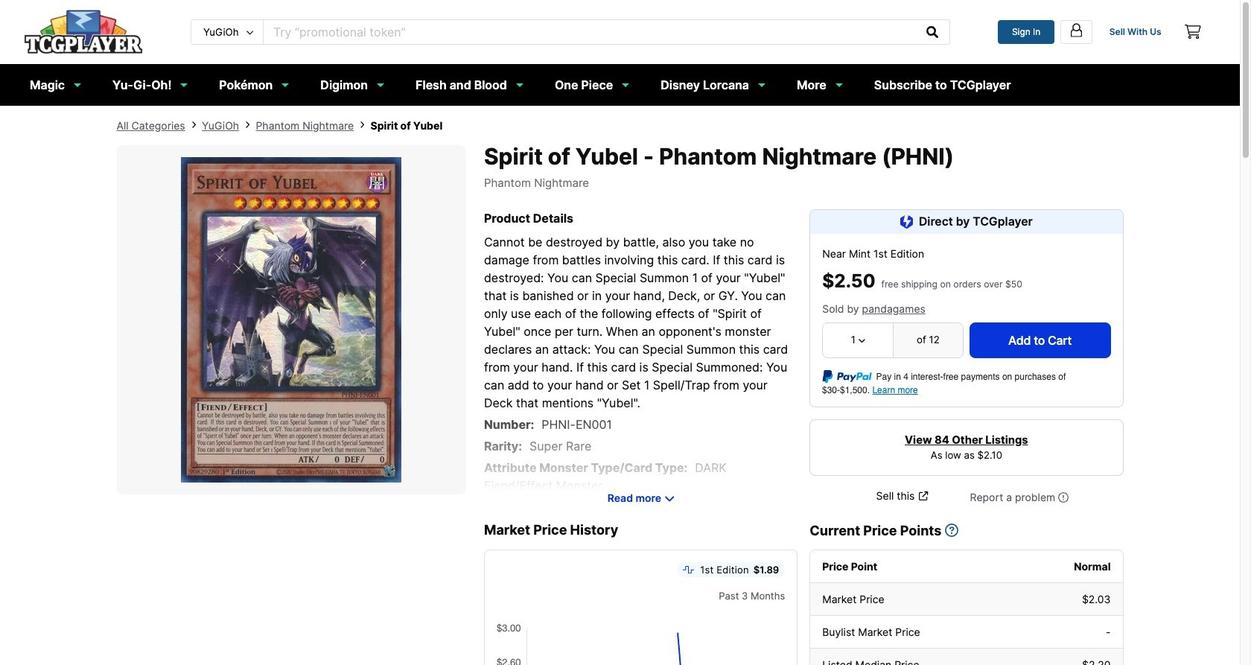 Task type: vqa. For each thing, say whether or not it's contained in the screenshot.
CHEVRON DOWN image
yes



Task type: locate. For each thing, give the bounding box(es) containing it.
chevron down image
[[666, 493, 675, 503]]

2 horizontal spatial angle right image
[[360, 120, 365, 130]]

direct logo image
[[901, 216, 914, 229]]

tcgplayer.com image
[[24, 10, 143, 54]]

None text field
[[264, 20, 917, 44]]

1 angle right image from the left
[[191, 120, 196, 130]]

report a problem on this page image
[[1059, 492, 1069, 503]]

view your shopping cart image
[[1186, 25, 1202, 39]]

1 horizontal spatial angle right image
[[245, 120, 250, 130]]

angle right image
[[191, 120, 196, 130], [245, 120, 250, 130], [360, 120, 365, 130]]

list
[[117, 117, 1124, 133]]

3 angle right image from the left
[[360, 120, 365, 130]]

0 horizontal spatial angle right image
[[191, 120, 196, 130]]



Task type: describe. For each thing, give the bounding box(es) containing it.
spirit of yubel-0 image
[[181, 157, 402, 483]]

submit your search image
[[927, 26, 939, 38]]

learn more about what price points are image
[[945, 524, 959, 537]]

2 angle right image from the left
[[245, 120, 250, 130]]

user icon image
[[1069, 22, 1085, 38]]

arrow up right from square image
[[920, 491, 929, 501]]



